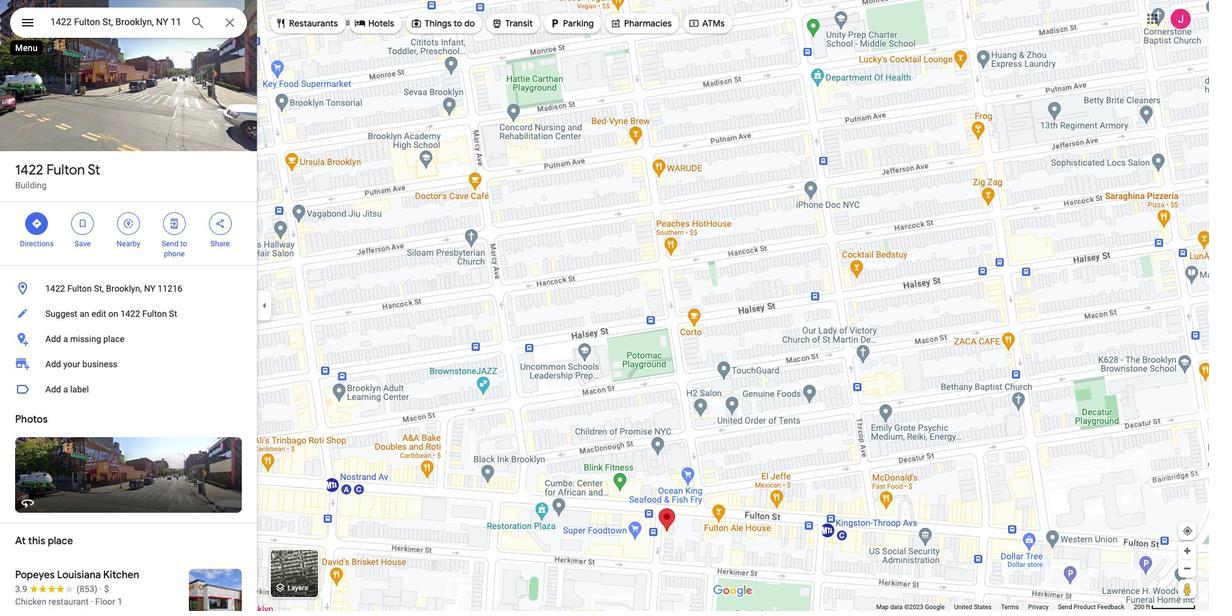 Task type: describe. For each thing, give the bounding box(es) containing it.
place inside button
[[103, 334, 125, 344]]

 hotels
[[355, 16, 395, 30]]

add a label
[[45, 384, 89, 394]]

add a missing place
[[45, 334, 125, 344]]

none field inside 1422 fulton st, brooklyn, ny 11216 field
[[50, 14, 180, 30]]

kitchen
[[103, 569, 139, 582]]

add a missing place button
[[0, 326, 257, 352]]

1422 for st
[[15, 161, 43, 179]]

send for send product feedback
[[1059, 604, 1073, 611]]

google
[[926, 604, 945, 611]]

privacy
[[1029, 604, 1049, 611]]

200 ft button
[[1135, 604, 1197, 611]]

data
[[891, 604, 903, 611]]

ft
[[1147, 604, 1151, 611]]

hotels
[[368, 18, 395, 29]]

states
[[974, 604, 992, 611]]

1
[[118, 597, 123, 607]]

fulton for st
[[46, 161, 85, 179]]

1422 fulton st, brooklyn, ny 11216 button
[[0, 276, 257, 301]]

fulton inside 'button'
[[142, 309, 167, 319]]

zoom out image
[[1183, 564, 1193, 573]]

0 horizontal spatial ·
[[91, 597, 93, 607]]

popeyes
[[15, 569, 55, 582]]

missing
[[70, 334, 101, 344]]

add for add a label
[[45, 384, 61, 394]]

united
[[955, 604, 973, 611]]

building
[[15, 180, 47, 190]]

fulton for st,
[[67, 284, 92, 294]]

at this place
[[15, 535, 73, 548]]

restaurants
[[289, 18, 338, 29]]

layers
[[288, 584, 308, 593]]

1422 for st,
[[45, 284, 65, 294]]

suggest an edit on 1422 fulton st button
[[0, 301, 257, 326]]

map
[[877, 604, 889, 611]]

your
[[63, 359, 80, 369]]

1422 fulton st, brooklyn, ny 11216
[[45, 284, 183, 294]]

this
[[28, 535, 45, 548]]

add a label button
[[0, 377, 257, 402]]


[[550, 16, 561, 30]]


[[355, 16, 366, 30]]

popeyes louisiana kitchen
[[15, 569, 139, 582]]


[[169, 217, 180, 231]]

terms
[[1002, 604, 1020, 611]]

st,
[[94, 284, 104, 294]]

 things to do
[[411, 16, 475, 30]]

suggest an edit on 1422 fulton st
[[45, 309, 177, 319]]


[[411, 16, 422, 30]]

transit
[[506, 18, 533, 29]]


[[492, 16, 503, 30]]

brooklyn,
[[106, 284, 142, 294]]

collapse side panel image
[[258, 299, 272, 313]]

on
[[108, 309, 118, 319]]

to inside send to phone
[[180, 239, 187, 248]]

 pharmacies
[[611, 16, 672, 30]]

show street view coverage image
[[1179, 580, 1197, 599]]

0 vertical spatial ·
[[100, 584, 102, 594]]

louisiana
[[57, 569, 101, 582]]

 restaurants
[[275, 16, 338, 30]]

a for label
[[63, 384, 68, 394]]

ny
[[144, 284, 156, 294]]

st inside 1422 fulton st building
[[88, 161, 100, 179]]

add your business link
[[0, 352, 257, 377]]

send product feedback button
[[1059, 603, 1125, 611]]

terms button
[[1002, 603, 1020, 611]]

atms
[[703, 18, 725, 29]]

product
[[1074, 604, 1096, 611]]

united states
[[955, 604, 992, 611]]

suggest
[[45, 309, 77, 319]]

an
[[80, 309, 89, 319]]



Task type: vqa. For each thing, say whether or not it's contained in the screenshot.


Task type: locate. For each thing, give the bounding box(es) containing it.
to up phone
[[180, 239, 187, 248]]

photos
[[15, 413, 48, 426]]

send inside button
[[1059, 604, 1073, 611]]

privacy button
[[1029, 603, 1049, 611]]

0 vertical spatial 1422
[[15, 161, 43, 179]]

2 vertical spatial 1422
[[120, 309, 140, 319]]

1422 fulton st building
[[15, 161, 100, 190]]

send product feedback
[[1059, 604, 1125, 611]]

price: inexpensive image
[[104, 584, 109, 594]]

1422 fulton st main content
[[0, 0, 257, 611]]

0 horizontal spatial to
[[180, 239, 187, 248]]

1 add from the top
[[45, 334, 61, 344]]

1 horizontal spatial to
[[454, 18, 463, 29]]

2 horizontal spatial 1422
[[120, 309, 140, 319]]

fulton down ny
[[142, 309, 167, 319]]

zoom in image
[[1183, 546, 1193, 556]]

do
[[465, 18, 475, 29]]

map data ©2023 google
[[877, 604, 945, 611]]

2 vertical spatial fulton
[[142, 309, 167, 319]]

1 horizontal spatial 1422
[[45, 284, 65, 294]]

fulton inside 1422 fulton st building
[[46, 161, 85, 179]]

things
[[425, 18, 452, 29]]

add for add a missing place
[[45, 334, 61, 344]]

footer containing map data ©2023 google
[[877, 603, 1135, 611]]

place down on
[[103, 334, 125, 344]]

google account: james peterson  
(james.peterson1902@gmail.com) image
[[1171, 9, 1192, 29]]

1 horizontal spatial st
[[169, 309, 177, 319]]

add down suggest
[[45, 334, 61, 344]]

0 horizontal spatial st
[[88, 161, 100, 179]]

200 ft
[[1135, 604, 1151, 611]]

business
[[82, 359, 118, 369]]

st up 
[[88, 161, 100, 179]]

united states button
[[955, 603, 992, 611]]

11216
[[158, 284, 183, 294]]

 button
[[10, 8, 45, 40]]

show your location image
[[1183, 526, 1194, 537]]

at
[[15, 535, 26, 548]]

0 vertical spatial a
[[63, 334, 68, 344]]

label
[[70, 384, 89, 394]]

send inside send to phone
[[162, 239, 179, 248]]

a for missing
[[63, 334, 68, 344]]

phone
[[164, 250, 185, 258]]


[[31, 217, 42, 231]]

a
[[63, 334, 68, 344], [63, 384, 68, 394]]

to left do
[[454, 18, 463, 29]]

place
[[103, 334, 125, 344], [48, 535, 73, 548]]

1422 up building
[[15, 161, 43, 179]]

 parking
[[550, 16, 594, 30]]

nearby
[[117, 239, 140, 248]]

send up phone
[[162, 239, 179, 248]]


[[215, 217, 226, 231]]

1 horizontal spatial send
[[1059, 604, 1073, 611]]

200
[[1135, 604, 1145, 611]]

add left 'your'
[[45, 359, 61, 369]]


[[77, 217, 88, 231]]

add your business
[[45, 359, 118, 369]]

place right the this
[[48, 535, 73, 548]]

1 vertical spatial add
[[45, 359, 61, 369]]

add left label in the left bottom of the page
[[45, 384, 61, 394]]

share
[[211, 239, 230, 248]]

st inside 'button'
[[169, 309, 177, 319]]

1422 inside button
[[45, 284, 65, 294]]

actions for 1422 fulton st region
[[0, 202, 257, 265]]

google maps element
[[0, 0, 1210, 611]]

· $
[[100, 584, 109, 594]]

 search field
[[10, 8, 247, 40]]

3 add from the top
[[45, 384, 61, 394]]


[[123, 217, 134, 231]]

2 vertical spatial add
[[45, 384, 61, 394]]


[[611, 16, 622, 30]]

edit
[[92, 309, 106, 319]]

fulton inside button
[[67, 284, 92, 294]]


[[689, 16, 700, 30]]

1 vertical spatial to
[[180, 239, 187, 248]]

$
[[104, 584, 109, 594]]

1 vertical spatial place
[[48, 535, 73, 548]]

1 vertical spatial 1422
[[45, 284, 65, 294]]

0 horizontal spatial 1422
[[15, 161, 43, 179]]

1 horizontal spatial ·
[[100, 584, 102, 594]]

3.9
[[15, 584, 27, 594]]

to inside  things to do
[[454, 18, 463, 29]]

2 a from the top
[[63, 384, 68, 394]]

add
[[45, 334, 61, 344], [45, 359, 61, 369], [45, 384, 61, 394]]

directions
[[20, 239, 54, 248]]

1422 up suggest
[[45, 284, 65, 294]]

st down 11216
[[169, 309, 177, 319]]

(853)
[[77, 584, 97, 594]]

restaurant
[[49, 597, 89, 607]]


[[275, 16, 287, 30]]

· left $
[[100, 584, 102, 594]]

1 vertical spatial st
[[169, 309, 177, 319]]

1 vertical spatial a
[[63, 384, 68, 394]]

a left missing
[[63, 334, 68, 344]]

footer
[[877, 603, 1135, 611]]

1 vertical spatial send
[[1059, 604, 1073, 611]]

1 horizontal spatial place
[[103, 334, 125, 344]]

send for send to phone
[[162, 239, 179, 248]]

chicken
[[15, 597, 46, 607]]

 transit
[[492, 16, 533, 30]]

send
[[162, 239, 179, 248], [1059, 604, 1073, 611]]

None field
[[50, 14, 180, 30]]


[[20, 14, 35, 32]]

1422 right on
[[120, 309, 140, 319]]

· left the 'floor'
[[91, 597, 93, 607]]

st
[[88, 161, 100, 179], [169, 309, 177, 319]]

0 vertical spatial add
[[45, 334, 61, 344]]

a left label in the left bottom of the page
[[63, 384, 68, 394]]

0 vertical spatial to
[[454, 18, 463, 29]]

save
[[75, 239, 91, 248]]

1 vertical spatial ·
[[91, 597, 93, 607]]

1422 Fulton St, Brooklyn, NY 11216 field
[[10, 8, 247, 38]]

·
[[100, 584, 102, 594], [91, 597, 93, 607]]

add for add your business
[[45, 359, 61, 369]]

0 vertical spatial send
[[162, 239, 179, 248]]

2 add from the top
[[45, 359, 61, 369]]

fulton
[[46, 161, 85, 179], [67, 284, 92, 294], [142, 309, 167, 319]]

1422 inside 'button'
[[120, 309, 140, 319]]

1422 inside 1422 fulton st building
[[15, 161, 43, 179]]

0 horizontal spatial send
[[162, 239, 179, 248]]

fulton up building
[[46, 161, 85, 179]]

0 vertical spatial place
[[103, 334, 125, 344]]

floor
[[95, 597, 115, 607]]

1 vertical spatial fulton
[[67, 284, 92, 294]]

fulton left st,
[[67, 284, 92, 294]]

footer inside google maps element
[[877, 603, 1135, 611]]

0 vertical spatial fulton
[[46, 161, 85, 179]]

1 a from the top
[[63, 334, 68, 344]]

©2023
[[905, 604, 924, 611]]

0 vertical spatial st
[[88, 161, 100, 179]]

chicken restaurant · floor 1
[[15, 597, 123, 607]]

 atms
[[689, 16, 725, 30]]

feedback
[[1098, 604, 1125, 611]]

parking
[[563, 18, 594, 29]]

send to phone
[[162, 239, 187, 258]]

0 horizontal spatial place
[[48, 535, 73, 548]]

to
[[454, 18, 463, 29], [180, 239, 187, 248]]

3.9 stars 853 reviews image
[[15, 583, 97, 596]]

pharmacies
[[624, 18, 672, 29]]

send left product
[[1059, 604, 1073, 611]]



